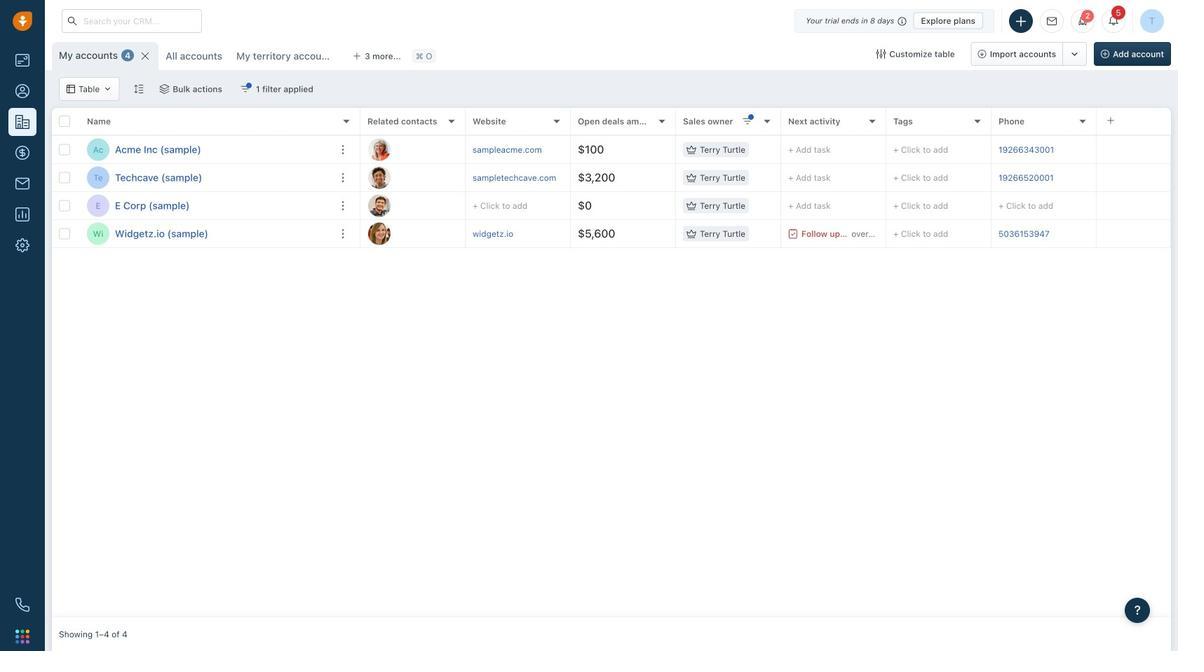 Task type: describe. For each thing, give the bounding box(es) containing it.
j image
[[368, 195, 391, 217]]

phone element
[[8, 591, 36, 619]]

cell for j image
[[1097, 192, 1171, 220]]

freshworks switcher image
[[15, 630, 29, 644]]

j image
[[368, 223, 391, 245]]

phone image
[[15, 598, 29, 612]]



Task type: locate. For each thing, give the bounding box(es) containing it.
row
[[52, 108, 360, 136]]

1 row group from the left
[[52, 136, 360, 248]]

column header
[[80, 108, 360, 136]]

container_wx8msf4aqz5i3rn1 image
[[876, 49, 886, 59], [103, 85, 112, 93], [687, 173, 696, 183], [687, 229, 696, 239]]

cell for j icon
[[1097, 220, 1171, 248]]

cell
[[1097, 136, 1171, 163], [1097, 164, 1171, 191], [1097, 192, 1171, 220], [1097, 220, 1171, 248]]

s image
[[368, 167, 391, 189]]

2 row group from the left
[[360, 136, 1171, 248]]

send email image
[[1047, 17, 1057, 26]]

container_wx8msf4aqz5i3rn1 image
[[159, 84, 169, 94], [241, 84, 250, 94], [67, 85, 75, 93], [687, 145, 696, 155], [687, 201, 696, 211], [788, 229, 798, 239]]

Search your CRM... text field
[[62, 9, 202, 33]]

1 cell from the top
[[1097, 136, 1171, 163]]

4 cell from the top
[[1097, 220, 1171, 248]]

row group
[[52, 136, 360, 248], [360, 136, 1171, 248]]

style_myh0__igzzd8unmi image
[[133, 84, 143, 94]]

press space to select this row. row
[[52, 136, 360, 164], [360, 136, 1171, 164], [52, 164, 360, 192], [360, 164, 1171, 192], [52, 192, 360, 220], [360, 192, 1171, 220], [52, 220, 360, 248], [360, 220, 1171, 248]]

l image
[[368, 139, 391, 161]]

3 cell from the top
[[1097, 192, 1171, 220]]

grid
[[52, 107, 1171, 618]]

group
[[971, 42, 1087, 66]]

cell for l icon
[[1097, 136, 1171, 163]]

cell for s image at the top left of page
[[1097, 164, 1171, 191]]

2 cell from the top
[[1097, 164, 1171, 191]]



Task type: vqa. For each thing, say whether or not it's contained in the screenshot.
container_WX8MsF4aQZ5i3RN1 icon to the bottom
no



